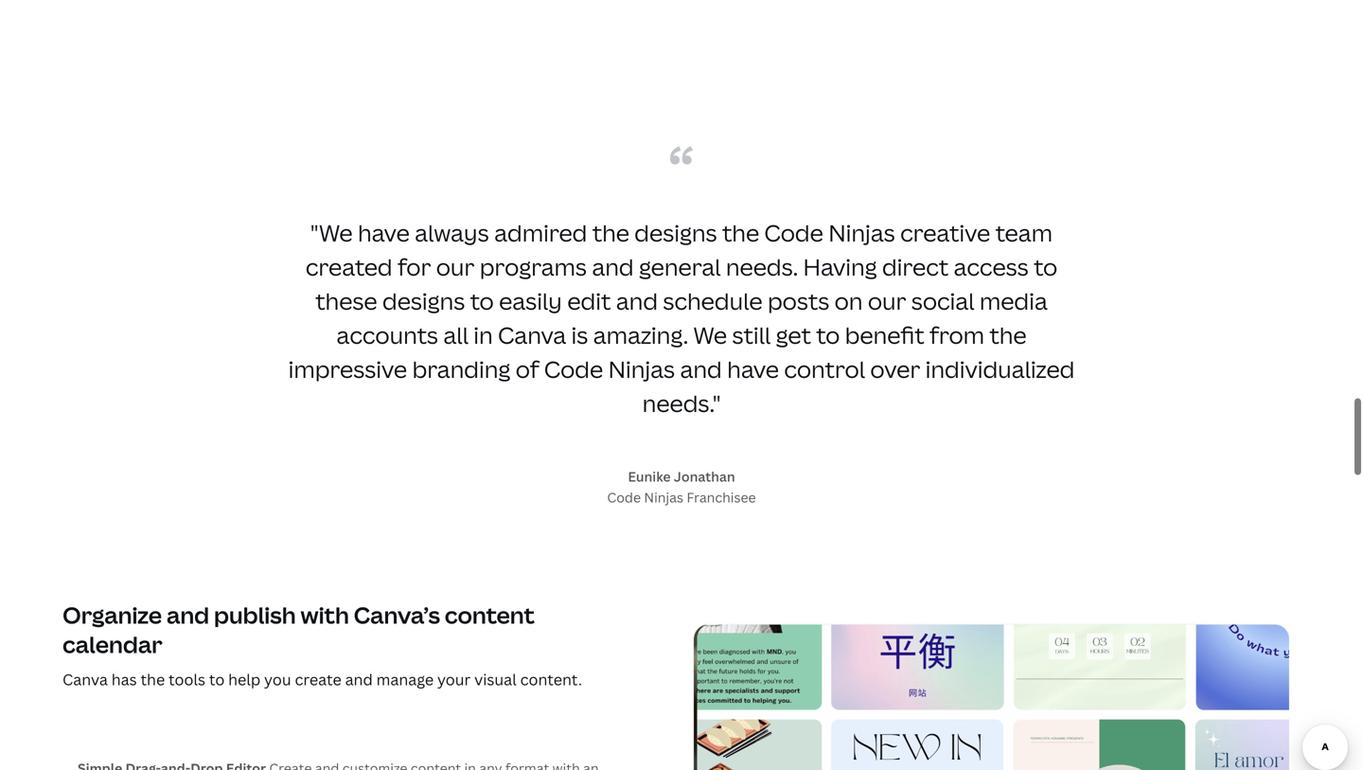 Task type: locate. For each thing, give the bounding box(es) containing it.
1 vertical spatial canva
[[63, 669, 108, 689]]

eunike jonathan code ninjas franchisee
[[607, 467, 756, 506]]

2 horizontal spatial code
[[765, 217, 824, 248]]

canva
[[498, 320, 567, 350], [63, 669, 108, 689]]

get
[[776, 320, 812, 350]]

0 horizontal spatial have
[[358, 217, 410, 248]]

creative
[[901, 217, 991, 248]]

eunike
[[628, 467, 671, 485]]

to
[[1034, 251, 1058, 282], [470, 285, 494, 316], [817, 320, 840, 350], [209, 669, 225, 689]]

help
[[228, 669, 261, 689]]

canva inside organize and publish with canva's content calendar canva has the tools to help you create and manage your visual content.
[[63, 669, 108, 689]]

the
[[593, 217, 630, 248], [723, 217, 760, 248], [990, 320, 1027, 350], [141, 669, 165, 689]]

easily
[[499, 285, 563, 316]]

needs."
[[643, 388, 721, 419]]

and right create
[[345, 669, 373, 689]]

have
[[358, 217, 410, 248], [728, 354, 779, 384]]

designs up general
[[635, 217, 718, 248]]

canva inside "we have always admired the designs the code ninjas creative team created for our programs and general needs. having direct access to these designs to easily edit and schedule posts on our social media accounts all in canva is amazing. we still get to benefit from the impressive branding of code ninjas and have control over individualized needs."
[[498, 320, 567, 350]]

canva left has
[[63, 669, 108, 689]]

our down always
[[436, 251, 475, 282]]

ninjas down eunike
[[644, 488, 684, 506]]

organize
[[63, 599, 162, 630]]

code
[[765, 217, 824, 248], [545, 354, 604, 384], [607, 488, 641, 506]]

and
[[592, 251, 634, 282], [616, 285, 658, 316], [680, 354, 722, 384], [167, 599, 209, 630], [345, 669, 373, 689]]

create
[[295, 669, 342, 689]]

impressive
[[289, 354, 407, 384]]

1 horizontal spatial designs
[[635, 217, 718, 248]]

our up benefit
[[868, 285, 907, 316]]

designs down for
[[383, 285, 465, 316]]

posts
[[768, 285, 830, 316]]

all
[[444, 320, 469, 350]]

0 vertical spatial canva
[[498, 320, 567, 350]]

content
[[445, 599, 535, 630]]

publish
[[214, 599, 296, 630]]

0 horizontal spatial our
[[436, 251, 475, 282]]

2 vertical spatial code
[[607, 488, 641, 506]]

0 horizontal spatial canva
[[63, 669, 108, 689]]

our
[[436, 251, 475, 282], [868, 285, 907, 316]]

code down is
[[545, 354, 604, 384]]

visual
[[475, 669, 517, 689]]

1 horizontal spatial code
[[607, 488, 641, 506]]

code up needs. on the right of page
[[765, 217, 824, 248]]

code down eunike
[[607, 488, 641, 506]]

team
[[996, 217, 1053, 248]]

branding
[[412, 354, 511, 384]]

content.
[[521, 669, 582, 689]]

canva down the easily
[[498, 320, 567, 350]]

to up control
[[817, 320, 840, 350]]

of
[[516, 354, 539, 384]]

0 vertical spatial have
[[358, 217, 410, 248]]

to left help
[[209, 669, 225, 689]]

manage
[[377, 669, 434, 689]]

1 horizontal spatial have
[[728, 354, 779, 384]]

the up needs. on the right of page
[[723, 217, 760, 248]]

ninjas
[[829, 217, 896, 248], [609, 354, 675, 384], [644, 488, 684, 506]]

we
[[694, 320, 727, 350]]

designs
[[635, 217, 718, 248], [383, 285, 465, 316]]

ninjas up the having
[[829, 217, 896, 248]]

have down 'still'
[[728, 354, 779, 384]]

1 horizontal spatial canva
[[498, 320, 567, 350]]

has
[[111, 669, 137, 689]]

canva's
[[354, 599, 440, 630]]

0 vertical spatial designs
[[635, 217, 718, 248]]

jonathan
[[674, 467, 736, 485]]

code inside "eunike jonathan code ninjas franchisee"
[[607, 488, 641, 506]]

and up amazing.
[[616, 285, 658, 316]]

the down media
[[990, 320, 1027, 350]]

have up for
[[358, 217, 410, 248]]

1 vertical spatial code
[[545, 354, 604, 384]]

the right has
[[141, 669, 165, 689]]

to up in in the left of the page
[[470, 285, 494, 316]]

always
[[415, 217, 489, 248]]

1 horizontal spatial our
[[868, 285, 907, 316]]

0 horizontal spatial designs
[[383, 285, 465, 316]]

to down the team
[[1034, 251, 1058, 282]]

general
[[639, 251, 721, 282]]

ninjas down amazing.
[[609, 354, 675, 384]]

1 vertical spatial designs
[[383, 285, 465, 316]]

2 vertical spatial ninjas
[[644, 488, 684, 506]]

1 vertical spatial our
[[868, 285, 907, 316]]



Task type: vqa. For each thing, say whether or not it's contained in the screenshot.
bottommost Ninjas
yes



Task type: describe. For each thing, give the bounding box(es) containing it.
programs
[[480, 251, 587, 282]]

is
[[572, 320, 588, 350]]

tools
[[169, 669, 206, 689]]

for
[[398, 251, 431, 282]]

0 vertical spatial code
[[765, 217, 824, 248]]

these
[[316, 285, 378, 316]]

ninjas inside "eunike jonathan code ninjas franchisee"
[[644, 488, 684, 506]]

your
[[438, 669, 471, 689]]

on
[[835, 285, 863, 316]]

control
[[785, 354, 866, 384]]

the inside organize and publish with canva's content calendar canva has the tools to help you create and manage your visual content.
[[141, 669, 165, 689]]

needs.
[[726, 251, 799, 282]]

social
[[912, 285, 975, 316]]

and up edit
[[592, 251, 634, 282]]

quotation mark image
[[671, 146, 693, 165]]

from
[[930, 320, 985, 350]]

amazing.
[[594, 320, 689, 350]]

with
[[301, 599, 349, 630]]

0 vertical spatial ninjas
[[829, 217, 896, 248]]

the right admired
[[593, 217, 630, 248]]

having
[[804, 251, 878, 282]]

0 vertical spatial our
[[436, 251, 475, 282]]

you
[[264, 669, 291, 689]]

"we have always admired the designs the code ninjas creative team created for our programs and general needs. having direct access to these designs to easily edit and schedule posts on our social media accounts all in canva is amazing. we still get to benefit from the impressive branding of code ninjas and have control over individualized needs."
[[289, 217, 1075, 419]]

media
[[980, 285, 1048, 316]]

and up tools
[[167, 599, 209, 630]]

access
[[954, 251, 1029, 282]]

franchisee
[[687, 488, 756, 506]]

over
[[871, 354, 921, 384]]

benefit
[[845, 320, 925, 350]]

still
[[733, 320, 771, 350]]

edit
[[568, 285, 611, 316]]

accounts
[[337, 320, 438, 350]]

and down we
[[680, 354, 722, 384]]

1 vertical spatial ninjas
[[609, 354, 675, 384]]

0 horizontal spatial code
[[545, 354, 604, 384]]

direct
[[883, 251, 949, 282]]

calendar
[[63, 629, 163, 660]]

created
[[306, 251, 393, 282]]

individualized
[[926, 354, 1075, 384]]

in
[[474, 320, 493, 350]]

1 vertical spatial have
[[728, 354, 779, 384]]

"we
[[311, 217, 353, 248]]

admired
[[494, 217, 588, 248]]

to inside organize and publish with canva's content calendar canva has the tools to help you create and manage your visual content.
[[209, 669, 225, 689]]

organize and publish with canva's content calendar canva has the tools to help you create and manage your visual content.
[[63, 599, 582, 689]]

schedule
[[663, 285, 763, 316]]



